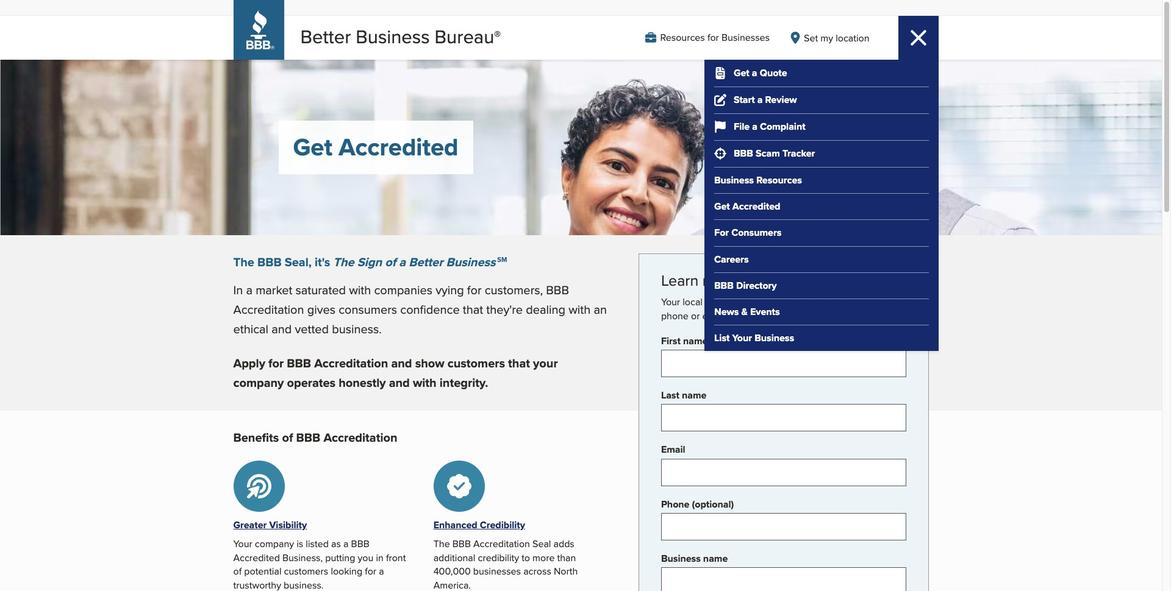 Task type: locate. For each thing, give the bounding box(es) containing it.
0 horizontal spatial about
[[741, 270, 780, 292]]

0 vertical spatial more
[[703, 270, 737, 292]]

customers
[[448, 355, 505, 373], [284, 565, 328, 579]]

with left an on the bottom of the page
[[569, 301, 591, 319]]

1 horizontal spatial customers
[[448, 355, 505, 373]]

your left local
[[661, 295, 680, 309]]

0 vertical spatial name
[[683, 334, 708, 348]]

get a quote
[[734, 66, 787, 80]]

Last name field
[[661, 405, 906, 432]]

businesses
[[722, 31, 770, 45]]

that down they're
[[508, 355, 530, 373]]

list your business link
[[704, 325, 939, 352]]

get accredited
[[293, 129, 459, 165], [714, 200, 780, 214]]

get a quote link
[[704, 60, 939, 87]]

of left potential
[[233, 565, 242, 579]]

your up the list your business link
[[815, 309, 834, 323]]

a right file
[[752, 120, 757, 134]]

business. up the list your business link
[[836, 309, 876, 323]]

0 vertical spatial get accredited
[[293, 129, 459, 165]]

that down vying
[[463, 301, 483, 319]]

resources for businesses link
[[645, 31, 770, 45]]

with inside apply for bbb accreditation and show customers that your company operates honestly and with integrity.
[[413, 374, 437, 392]]

information
[[778, 295, 826, 309]]

0 horizontal spatial get
[[293, 129, 332, 165]]

2 vertical spatial with
[[413, 374, 437, 392]]

with up consumers
[[349, 281, 371, 299]]

business. down consumers
[[332, 320, 382, 338]]

business. inside learn more about bbb accreditation your local bbb will use this information to contact you via phone or email to learn more about your business.
[[836, 309, 876, 323]]

1 horizontal spatial you
[[874, 295, 889, 309]]

credibility
[[480, 519, 525, 533]]

2 horizontal spatial to
[[829, 295, 837, 309]]

accreditation down 'credibility' at bottom
[[474, 538, 530, 552]]

for
[[714, 226, 729, 240]]

customers down the is
[[284, 565, 328, 579]]

greater
[[233, 519, 267, 533]]

0 vertical spatial with
[[349, 281, 371, 299]]

your inside learn more about bbb accreditation your local bbb will use this information to contact you via phone or email to learn more about your business.
[[661, 295, 680, 309]]

the inside the bbb accreditation seal adds additional credibility to more than 400,000 businesses across north america.
[[434, 538, 450, 552]]

you left "in"
[[358, 551, 374, 565]]

2 horizontal spatial business.
[[836, 309, 876, 323]]

you inside learn more about bbb accreditation your local bbb will use this information to contact you via phone or email to learn more about your business.
[[874, 295, 889, 309]]

adds
[[554, 538, 575, 552]]

set my location
[[804, 31, 870, 45]]

0 horizontal spatial the
[[233, 253, 254, 272]]

your right the list
[[732, 331, 752, 346]]

0 vertical spatial accredited
[[339, 129, 459, 165]]

that inside the in a market saturated with companies vying for customers, bbb accreditation gives consumers confidence that they're dealing with an ethical and vetted business.
[[463, 301, 483, 319]]

trustworthy
[[233, 579, 281, 592]]

0 vertical spatial of
[[385, 253, 396, 272]]

name
[[683, 334, 708, 348], [682, 389, 707, 403], [703, 552, 728, 566]]

0 vertical spatial your
[[661, 295, 680, 309]]

company down greater visibility link
[[255, 538, 294, 552]]

1 horizontal spatial resources
[[756, 173, 802, 187]]

dealing
[[526, 301, 566, 319]]

your inside learn more about bbb accreditation your local bbb will use this information to contact you via phone or email to learn more about your business.
[[815, 309, 834, 323]]

2 horizontal spatial accredited
[[732, 200, 780, 214]]

the right it's
[[333, 253, 354, 272]]

better
[[300, 23, 351, 50], [409, 253, 443, 272]]

1 horizontal spatial to
[[728, 309, 736, 323]]

2 vertical spatial of
[[233, 565, 242, 579]]

as
[[331, 538, 341, 552]]

0 vertical spatial that
[[463, 301, 483, 319]]

bbb left will
[[705, 295, 724, 309]]

bbb down enhanced
[[453, 538, 471, 552]]

and left vetted
[[272, 320, 292, 338]]

last name
[[661, 389, 707, 403]]

1 vertical spatial get accredited
[[714, 200, 780, 214]]

you
[[874, 295, 889, 309], [358, 551, 374, 565]]

accreditation up contact
[[816, 270, 905, 292]]

my
[[821, 31, 833, 45]]

and
[[272, 320, 292, 338], [391, 355, 412, 373], [389, 374, 410, 392]]

get
[[734, 66, 749, 80], [293, 129, 332, 165], [714, 200, 730, 214]]

1 horizontal spatial the
[[333, 253, 354, 272]]

accreditation inside the in a market saturated with companies vying for customers, bbb accreditation gives consumers confidence that they're dealing with an ethical and vetted business.
[[233, 301, 304, 319]]

phone
[[661, 498, 690, 512]]

accreditation down honestly
[[324, 429, 398, 447]]

2 horizontal spatial more
[[763, 309, 785, 323]]

apply for bbb accreditation and show customers that your company operates honestly and with integrity.
[[233, 355, 558, 392]]

1 horizontal spatial more
[[703, 270, 737, 292]]

about
[[741, 270, 780, 292], [788, 309, 812, 323]]

with
[[349, 281, 371, 299], [569, 301, 591, 319], [413, 374, 437, 392]]

1 vertical spatial you
[[358, 551, 374, 565]]

your inside apply for bbb accreditation and show customers that your company operates honestly and with integrity.
[[533, 355, 558, 373]]

1 vertical spatial of
[[282, 429, 293, 447]]

in
[[376, 551, 384, 565]]

to inside the bbb accreditation seal adds additional credibility to more than 400,000 businesses across north america.
[[522, 551, 530, 565]]

0 vertical spatial your
[[815, 309, 834, 323]]

a right in
[[246, 281, 253, 299]]

use
[[743, 295, 758, 309]]

bbb left scam
[[734, 147, 753, 161]]

0 vertical spatial better
[[300, 23, 351, 50]]

to left '&'
[[728, 309, 736, 323]]

0 horizontal spatial accredited
[[233, 551, 280, 565]]

tracker
[[782, 147, 815, 161]]

more down careers
[[703, 270, 737, 292]]

1 vertical spatial your
[[533, 355, 558, 373]]

1 horizontal spatial that
[[508, 355, 530, 373]]

business,
[[282, 551, 323, 565]]

north
[[554, 565, 578, 579]]

accreditation inside the bbb accreditation seal adds additional credibility to more than 400,000 businesses across north america.
[[474, 538, 530, 552]]

and left show
[[391, 355, 412, 373]]

for right the looking
[[365, 565, 377, 579]]

1 vertical spatial name
[[682, 389, 707, 403]]

and right honestly
[[389, 374, 410, 392]]

greater visibility link
[[233, 519, 307, 533]]

the for accreditation
[[434, 538, 450, 552]]

0 vertical spatial customers
[[448, 355, 505, 373]]

1 vertical spatial more
[[763, 309, 785, 323]]

0 vertical spatial get
[[734, 66, 749, 80]]

vying
[[436, 281, 464, 299]]

business.
[[836, 309, 876, 323], [332, 320, 382, 338], [284, 579, 324, 592]]

accreditation down market at left
[[233, 301, 304, 319]]

learn more about bbb accreditation your local bbb will use this information to contact you via phone or email to learn more about your business.
[[661, 270, 905, 323]]

bbb up will
[[714, 279, 734, 293]]

0 vertical spatial company
[[233, 374, 284, 392]]

1 vertical spatial with
[[569, 301, 591, 319]]

name right the last
[[682, 389, 707, 403]]

2 horizontal spatial of
[[385, 253, 396, 272]]

your down greater
[[233, 538, 252, 552]]

company
[[233, 374, 284, 392], [255, 538, 294, 552]]

name down (optional)
[[703, 552, 728, 566]]

directory
[[736, 279, 777, 293]]

listed
[[306, 538, 329, 552]]

None telephone field
[[661, 514, 906, 541]]

for consumers link
[[704, 220, 939, 246]]

more right learn
[[763, 309, 785, 323]]

customers inside the your company is listed as a bbb accredited business, putting you in front of potential customers looking for a trustworthy business.
[[284, 565, 328, 579]]

integrity.
[[440, 374, 488, 392]]

1 vertical spatial better
[[409, 253, 443, 272]]

0 vertical spatial about
[[741, 270, 780, 292]]

for right vying
[[467, 281, 482, 299]]

1 horizontal spatial of
[[282, 429, 293, 447]]

about up this
[[741, 270, 780, 292]]

1 vertical spatial accredited
[[732, 200, 780, 214]]

1 horizontal spatial with
[[413, 374, 437, 392]]

name for last name
[[682, 389, 707, 403]]

across
[[524, 565, 551, 579]]

name right "first"
[[683, 334, 708, 348]]

resources for businesses
[[660, 31, 770, 45]]

2 horizontal spatial your
[[732, 331, 752, 346]]

1 vertical spatial get
[[293, 129, 332, 165]]

to left contact
[[829, 295, 837, 309]]

enhanced
[[434, 519, 478, 533]]

file a complaint link
[[704, 114, 939, 140]]

1 horizontal spatial your
[[661, 295, 680, 309]]

to left seal
[[522, 551, 530, 565]]

customers inside apply for bbb accreditation and show customers that your company operates honestly and with integrity.
[[448, 355, 505, 373]]

you inside the your company is listed as a bbb accredited business, putting you in front of potential customers looking for a trustworthy business.
[[358, 551, 374, 565]]

bbb up 'dealing'
[[546, 281, 569, 299]]

accredited
[[339, 129, 459, 165], [732, 200, 780, 214], [233, 551, 280, 565]]

careers link
[[704, 246, 939, 273]]

resources
[[660, 31, 705, 45], [756, 173, 802, 187]]

customers up integrity. at left bottom
[[448, 355, 505, 373]]

for
[[708, 31, 719, 45], [467, 281, 482, 299], [268, 355, 284, 373], [365, 565, 377, 579]]

the up in
[[233, 253, 254, 272]]

operates
[[287, 374, 336, 392]]

accreditation
[[816, 270, 905, 292], [233, 301, 304, 319], [314, 355, 388, 373], [324, 429, 398, 447], [474, 538, 530, 552]]

0 horizontal spatial you
[[358, 551, 374, 565]]

2 vertical spatial your
[[233, 538, 252, 552]]

accredited inside get accredited link
[[732, 200, 780, 214]]

0 horizontal spatial get accredited
[[293, 129, 459, 165]]

an
[[594, 301, 607, 319]]

1 vertical spatial resources
[[756, 173, 802, 187]]

of right sign
[[385, 253, 396, 272]]

0 vertical spatial you
[[874, 295, 889, 309]]

bbb up market at left
[[257, 253, 282, 272]]

looking
[[331, 565, 362, 579]]

your
[[815, 309, 834, 323], [533, 355, 558, 373]]

your down 'dealing'
[[533, 355, 558, 373]]

1 vertical spatial about
[[788, 309, 812, 323]]

1 vertical spatial customers
[[284, 565, 328, 579]]

business
[[356, 23, 430, 50], [714, 173, 754, 187], [446, 253, 496, 272], [755, 331, 794, 346], [661, 552, 701, 566]]

2 vertical spatial more
[[533, 551, 555, 565]]

0 horizontal spatial more
[[533, 551, 555, 565]]

consumers
[[339, 301, 397, 319]]

more left "than"
[[533, 551, 555, 565]]

to
[[829, 295, 837, 309], [728, 309, 736, 323], [522, 551, 530, 565]]

for right the apply
[[268, 355, 284, 373]]

more
[[703, 270, 737, 292], [763, 309, 785, 323], [533, 551, 555, 565]]

2 vertical spatial get
[[714, 200, 730, 214]]

2 horizontal spatial the
[[434, 538, 450, 552]]

2 vertical spatial accredited
[[233, 551, 280, 565]]

first name
[[661, 334, 708, 348]]

of
[[385, 253, 396, 272], [282, 429, 293, 447], [233, 565, 242, 579]]

1 vertical spatial your
[[732, 331, 752, 346]]

enhanced credibility
[[434, 519, 525, 533]]

location
[[836, 31, 870, 45]]

0 horizontal spatial your
[[533, 355, 558, 373]]

1 vertical spatial company
[[255, 538, 294, 552]]

2 horizontal spatial with
[[569, 301, 591, 319]]

1 vertical spatial that
[[508, 355, 530, 373]]

2 vertical spatial name
[[703, 552, 728, 566]]

of right 'benefits'
[[282, 429, 293, 447]]

0 horizontal spatial your
[[233, 538, 252, 552]]

0 horizontal spatial business.
[[284, 579, 324, 592]]

1 horizontal spatial your
[[815, 309, 834, 323]]

company down the apply
[[233, 374, 284, 392]]

0 horizontal spatial customers
[[284, 565, 328, 579]]

last
[[661, 389, 680, 403]]

0 vertical spatial and
[[272, 320, 292, 338]]

review
[[765, 93, 797, 107]]

market
[[256, 281, 292, 299]]

the
[[233, 253, 254, 272], [333, 253, 354, 272], [434, 538, 450, 552]]

bbb up operates
[[287, 355, 311, 373]]

news & events link
[[704, 299, 939, 325]]

about up the list your business link
[[788, 309, 812, 323]]

benefits of bbb accreditation
[[233, 429, 398, 447]]

business. down business,
[[284, 579, 324, 592]]

accreditation inside apply for bbb accreditation and show customers that your company operates honestly and with integrity.
[[314, 355, 388, 373]]

0 horizontal spatial to
[[522, 551, 530, 565]]

0 horizontal spatial that
[[463, 301, 483, 319]]

0 vertical spatial resources
[[660, 31, 705, 45]]

1 horizontal spatial accredited
[[339, 129, 459, 165]]

accreditation up honestly
[[314, 355, 388, 373]]

0 horizontal spatial of
[[233, 565, 242, 579]]

a right the "start"
[[757, 93, 763, 107]]

1 horizontal spatial business.
[[332, 320, 382, 338]]

phone (optional)
[[661, 498, 734, 512]]

with down show
[[413, 374, 437, 392]]

that
[[463, 301, 483, 319], [508, 355, 530, 373]]

1 horizontal spatial get
[[714, 200, 730, 214]]

0 horizontal spatial better
[[300, 23, 351, 50]]

the down enhanced
[[434, 538, 450, 552]]

you left via
[[874, 295, 889, 309]]

this
[[760, 295, 775, 309]]

bbb left "in"
[[351, 538, 370, 552]]



Task type: describe. For each thing, give the bounding box(es) containing it.
learn
[[661, 270, 699, 292]]

name for business name
[[703, 552, 728, 566]]

accredited inside the your company is listed as a bbb accredited business, putting you in front of potential customers looking for a trustworthy business.
[[233, 551, 280, 565]]

scam
[[756, 147, 780, 161]]

company inside the your company is listed as a bbb accredited business, putting you in front of potential customers looking for a trustworthy business.
[[255, 538, 294, 552]]

get accredited link
[[704, 194, 939, 220]]

set
[[804, 31, 818, 45]]

via
[[892, 295, 904, 309]]

of inside the your company is listed as a bbb accredited business, putting you in front of potential customers looking for a trustworthy business.
[[233, 565, 242, 579]]

1 vertical spatial and
[[391, 355, 412, 373]]

enhanced credibility link
[[434, 519, 525, 533]]

bbb directory link
[[704, 273, 939, 299]]

credibility
[[478, 551, 519, 565]]

honestly
[[339, 374, 386, 392]]

First name field
[[661, 350, 906, 378]]

learn
[[739, 309, 760, 323]]

show
[[415, 355, 445, 373]]

confidence
[[400, 301, 460, 319]]

®
[[494, 25, 501, 45]]

bureau
[[435, 23, 494, 50]]

it's
[[315, 253, 330, 272]]

the for seal,
[[233, 253, 254, 272]]

company inside apply for bbb accreditation and show customers that your company operates honestly and with integrity.
[[233, 374, 284, 392]]

events
[[750, 305, 780, 319]]

sm
[[497, 255, 507, 264]]

apply
[[233, 355, 265, 373]]

the bbb seal, it's the sign of a better business sm
[[233, 253, 507, 272]]

accreditation inside learn more about bbb accreditation your local bbb will use this information to contact you via phone or email to learn more about your business.
[[816, 270, 905, 292]]

seal
[[533, 538, 551, 552]]

start a review
[[734, 93, 797, 107]]

in a market saturated with companies vying for customers, bbb accreditation gives consumers confidence that they're dealing with an ethical and vetted business.
[[233, 281, 607, 338]]

for left businesses
[[708, 31, 719, 45]]

businesses
[[473, 565, 521, 579]]

customers,
[[485, 281, 543, 299]]

list
[[714, 331, 730, 346]]

sign
[[357, 253, 382, 272]]

email
[[703, 309, 726, 323]]

greater visibility
[[233, 519, 307, 533]]

name for first name
[[683, 334, 708, 348]]

gives
[[307, 301, 336, 319]]

file a complaint
[[734, 120, 805, 134]]

list your business
[[714, 331, 794, 346]]

front
[[386, 551, 406, 565]]

is
[[297, 538, 303, 552]]

a left front
[[379, 565, 384, 579]]

a left the quote
[[752, 66, 757, 80]]

for inside the your company is listed as a bbb accredited business, putting you in front of potential customers looking for a trustworthy business.
[[365, 565, 377, 579]]

a inside the in a market saturated with companies vying for customers, bbb accreditation gives consumers confidence that they're dealing with an ethical and vetted business.
[[246, 281, 253, 299]]

bbb directory
[[714, 279, 777, 293]]

vetted
[[295, 320, 329, 338]]

benefits
[[233, 429, 279, 447]]

2 horizontal spatial get
[[734, 66, 749, 80]]

email
[[661, 443, 686, 457]]

resources inside business resources link
[[756, 173, 802, 187]]

bbb inside the bbb accreditation seal adds additional credibility to more than 400,000 businesses across north america.
[[453, 538, 471, 552]]

bbb inside apply for bbb accreditation and show customers that your company operates honestly and with integrity.
[[287, 355, 311, 373]]

complaint
[[760, 120, 805, 134]]

america.
[[434, 579, 471, 592]]

or
[[691, 309, 700, 323]]

business name
[[661, 552, 728, 566]]

the bbb accreditation seal adds additional credibility to more than 400,000 businesses across north america.
[[434, 538, 578, 592]]

local
[[683, 295, 703, 309]]

1 horizontal spatial better
[[409, 253, 443, 272]]

they're
[[486, 301, 523, 319]]

bbb scam tracker link
[[704, 140, 939, 167]]

saturated
[[296, 281, 346, 299]]

Email email field
[[661, 459, 906, 487]]

business. inside the in a market saturated with companies vying for customers, bbb accreditation gives consumers confidence that they're dealing with an ethical and vetted business.
[[332, 320, 382, 338]]

1 horizontal spatial about
[[788, 309, 812, 323]]

bbb inside the your company is listed as a bbb accredited business, putting you in front of potential customers looking for a trustworthy business.
[[351, 538, 370, 552]]

a right as
[[344, 538, 349, 552]]

bbb scam tracker
[[734, 147, 815, 161]]

phone
[[661, 309, 689, 323]]

news
[[714, 305, 739, 319]]

your company is listed as a bbb accredited business, putting you in front of potential customers looking for a trustworthy business.
[[233, 538, 406, 592]]

your inside the your company is listed as a bbb accredited business, putting you in front of potential customers looking for a trustworthy business.
[[233, 538, 252, 552]]

visibility
[[269, 519, 307, 533]]

business resources
[[714, 173, 802, 187]]

contact
[[840, 295, 871, 309]]

1 horizontal spatial get accredited
[[714, 200, 780, 214]]

business. inside the your company is listed as a bbb accredited business, putting you in front of potential customers looking for a trustworthy business.
[[284, 579, 324, 592]]

seal,
[[285, 253, 312, 272]]

400,000
[[434, 565, 471, 579]]

that inside apply for bbb accreditation and show customers that your company operates honestly and with integrity.
[[508, 355, 530, 373]]

0 horizontal spatial with
[[349, 281, 371, 299]]

bbb inside "bbb scam tracker" link
[[734, 147, 753, 161]]

2 vertical spatial and
[[389, 374, 410, 392]]

quote
[[760, 66, 787, 80]]

start a review link
[[704, 87, 939, 114]]

for inside apply for bbb accreditation and show customers that your company operates honestly and with integrity.
[[268, 355, 284, 373]]

a up companies
[[399, 253, 406, 272]]

bbb right 'benefits'
[[296, 429, 321, 447]]

start
[[734, 93, 755, 107]]

Business name field
[[661, 568, 906, 592]]

0 horizontal spatial resources
[[660, 31, 705, 45]]

and inside the in a market saturated with companies vying for customers, bbb accreditation gives consumers confidence that they're dealing with an ethical and vetted business.
[[272, 320, 292, 338]]

more inside the bbb accreditation seal adds additional credibility to more than 400,000 businesses across north america.
[[533, 551, 555, 565]]

&
[[741, 305, 748, 319]]

(optional)
[[692, 498, 734, 512]]

for consumers
[[714, 226, 781, 240]]

careers
[[714, 252, 749, 266]]

consumers
[[731, 226, 781, 240]]

bbb inside bbb directory link
[[714, 279, 734, 293]]

for inside the in a market saturated with companies vying for customers, bbb accreditation gives consumers confidence that they're dealing with an ethical and vetted business.
[[467, 281, 482, 299]]

bbb up information
[[784, 270, 812, 292]]

file
[[734, 120, 750, 134]]

companies
[[374, 281, 433, 299]]

bbb inside the in a market saturated with companies vying for customers, bbb accreditation gives consumers confidence that they're dealing with an ethical and vetted business.
[[546, 281, 569, 299]]

better business bureau ®
[[300, 23, 501, 50]]



Task type: vqa. For each thing, say whether or not it's contained in the screenshot.
Start
yes



